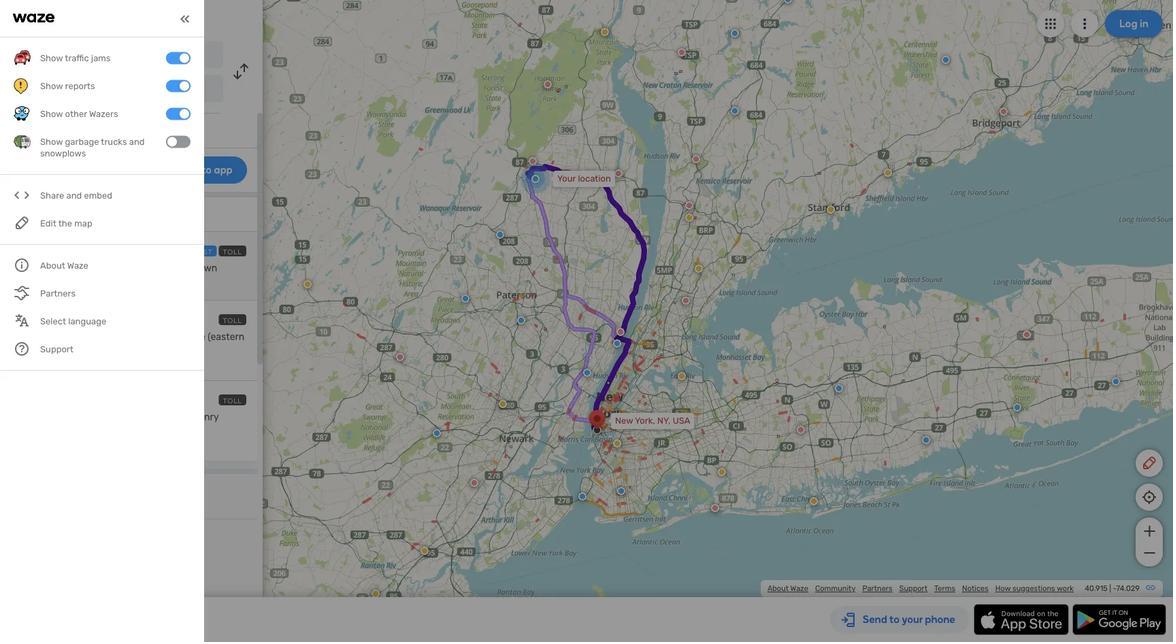 Task type: vqa. For each thing, say whether or not it's contained in the screenshot.
"N;" to the right
no



Task type: locate. For each thing, give the bounding box(es) containing it.
driving directions
[[81, 11, 181, 26]]

paramus; up manhattan
[[74, 412, 116, 423]]

16m
[[52, 312, 74, 327]]

pkwy inside palisades interstate pkwy s orangetown 41.2 miles
[[129, 263, 152, 274]]

sr- up spur)
[[38, 331, 54, 343]]

1 vertical spatial new
[[615, 416, 633, 426]]

your inside your location new york, ny, usa
[[557, 174, 576, 184]]

paramus; inside sr-17 s paramus; i-95 s • nj turnpike (eastern spur) ridgefield
[[74, 331, 116, 343]]

15m
[[52, 244, 74, 258]]

2
[[19, 314, 24, 326]]

1h for 1h 16m arrive at 2:51 pm
[[38, 312, 49, 327]]

new left york
[[50, 84, 69, 95]]

terms link
[[934, 584, 955, 593]]

pkwy
[[129, 263, 152, 274], [75, 423, 98, 434]]

toll up (eastern
[[223, 316, 242, 325]]

location for your location
[[72, 50, 107, 61]]

location inside button
[[72, 50, 107, 61]]

2 17 from the top
[[54, 412, 63, 423]]

location
[[72, 50, 107, 61], [578, 174, 611, 184]]

zoom out image
[[1141, 545, 1158, 561]]

your
[[50, 50, 70, 61], [557, 174, 576, 184]]

location for your location new york, ny, usa
[[578, 174, 611, 184]]

toll right 'best'
[[223, 248, 242, 256]]

0 horizontal spatial your
[[50, 50, 70, 61]]

share
[[40, 190, 64, 201]]

manhattan
[[109, 423, 157, 434]]

17
[[54, 331, 63, 343], [54, 412, 63, 423]]

your inside button
[[50, 50, 70, 61]]

sr- up manhattan
[[118, 412, 135, 423]]

40.915
[[1085, 584, 1108, 593]]

0 vertical spatial 17
[[54, 331, 63, 343]]

pkwy right 'interstate' on the top of page
[[129, 263, 152, 274]]

17 up spur)
[[54, 331, 63, 343]]

1 1h from the top
[[38, 244, 49, 258]]

waze
[[790, 584, 808, 593]]

how
[[995, 584, 1011, 593]]

sr-17 s paramus; i-95 s • nj turnpike (eastern spur) ridgefield
[[38, 331, 244, 354]]

0 vertical spatial 1h
[[38, 244, 49, 258]]

hudson
[[38, 423, 72, 434]]

2 vertical spatial toll
[[223, 397, 242, 405]]

sr- up hudson
[[38, 412, 54, 423]]

your location button
[[39, 41, 223, 68]]

17 inside sr-17 s paramus; sr-4 e teaneck; henry hudson pkwy s manhattan
[[54, 412, 63, 423]]

1 vertical spatial toll
[[223, 316, 242, 325]]

0 vertical spatial pkwy
[[129, 263, 152, 274]]

at
[[105, 316, 113, 326]]

york
[[71, 84, 90, 95]]

1 horizontal spatial pkwy
[[129, 263, 152, 274]]

0 horizontal spatial new
[[50, 84, 69, 95]]

1 vertical spatial pkwy
[[75, 423, 98, 434]]

s down 16m
[[66, 331, 72, 343]]

1h 16m arrive at 2:51 pm
[[38, 312, 145, 327]]

best
[[193, 248, 213, 256]]

ny,
[[95, 85, 107, 95], [657, 416, 671, 426]]

notices link
[[962, 584, 988, 593]]

usa right york
[[109, 85, 126, 95]]

pkwy inside sr-17 s paramus; sr-4 e teaneck; henry hudson pkwy s manhattan
[[75, 423, 98, 434]]

0 vertical spatial your
[[50, 50, 70, 61]]

1 horizontal spatial usa
[[673, 416, 690, 426]]

about waze community partners support terms notices how suggestions work
[[767, 584, 1074, 593]]

2 paramus; from the top
[[74, 412, 116, 423]]

1 horizontal spatial new
[[615, 416, 633, 426]]

paramus; inside sr-17 s paramus; sr-4 e teaneck; henry hudson pkwy s manhattan
[[74, 412, 116, 423]]

toll down (eastern
[[223, 397, 242, 405]]

0 horizontal spatial usa
[[109, 85, 126, 95]]

work
[[1057, 584, 1074, 593]]

0 horizontal spatial location
[[72, 50, 107, 61]]

e
[[143, 412, 149, 423]]

about
[[767, 584, 789, 593]]

interstate
[[82, 263, 126, 274]]

1 paramus; from the top
[[74, 331, 116, 343]]

1h left 16m
[[38, 312, 49, 327]]

3 toll from the top
[[223, 397, 242, 405]]

0 vertical spatial usa
[[109, 85, 126, 95]]

suggestions
[[1012, 584, 1055, 593]]

location inside your location new york, ny, usa
[[578, 174, 611, 184]]

1 vertical spatial ny,
[[657, 416, 671, 426]]

new inside your location new york, ny, usa
[[615, 416, 633, 426]]

0 vertical spatial ny,
[[95, 85, 107, 95]]

1h left 15m
[[38, 244, 49, 258]]

0 horizontal spatial ny,
[[95, 85, 107, 95]]

i-
[[118, 331, 125, 343]]

usa right the york,
[[673, 416, 690, 426]]

0 vertical spatial paramus;
[[74, 331, 116, 343]]

1 horizontal spatial ny,
[[657, 416, 671, 426]]

clock image
[[10, 120, 27, 137]]

support link
[[899, 584, 927, 593]]

0 vertical spatial toll
[[223, 248, 242, 256]]

toll
[[223, 248, 242, 256], [223, 316, 242, 325], [223, 397, 242, 405]]

sr-
[[38, 331, 54, 343], [38, 412, 54, 423], [118, 412, 135, 423]]

pkwy right hudson
[[75, 423, 98, 434]]

1 vertical spatial usa
[[673, 416, 690, 426]]

paramus;
[[74, 331, 116, 343], [74, 412, 116, 423]]

s up hudson
[[66, 412, 72, 423]]

pencil image
[[1141, 455, 1157, 472]]

1 17 from the top
[[54, 331, 63, 343]]

1 vertical spatial 17
[[54, 412, 63, 423]]

0 horizontal spatial pkwy
[[75, 423, 98, 434]]

s inside palisades interstate pkwy s orangetown 41.2 miles
[[155, 263, 160, 274]]

new
[[50, 84, 69, 95], [615, 416, 633, 426]]

1 vertical spatial your
[[557, 174, 576, 184]]

1h 15m
[[38, 244, 74, 258]]

s
[[155, 263, 160, 274], [66, 331, 72, 343], [139, 331, 145, 343], [66, 412, 72, 423], [101, 423, 107, 434]]

1 horizontal spatial your
[[557, 174, 576, 184]]

location image
[[14, 80, 30, 97]]

ny, right the york,
[[657, 416, 671, 426]]

40.915 | -74.029
[[1085, 584, 1140, 593]]

your location new york, ny, usa
[[557, 174, 690, 426]]

s left the •
[[139, 331, 145, 343]]

community
[[815, 584, 856, 593]]

how suggestions work link
[[995, 584, 1074, 593]]

1 vertical spatial paramus;
[[74, 412, 116, 423]]

paramus; up ridgefield
[[74, 331, 116, 343]]

sr- inside sr-17 s paramus; i-95 s • nj turnpike (eastern spur) ridgefield
[[38, 331, 54, 343]]

17 inside sr-17 s paramus; i-95 s • nj turnpike (eastern spur) ridgefield
[[54, 331, 63, 343]]

1 horizontal spatial location
[[578, 174, 611, 184]]

miles
[[57, 279, 82, 288]]

1 vertical spatial 1h
[[38, 312, 49, 327]]

sr- for 1h 16m
[[38, 331, 54, 343]]

1 vertical spatial location
[[578, 174, 611, 184]]

ny, right york
[[95, 85, 107, 95]]

s left orangetown
[[155, 263, 160, 274]]

sr-17 s paramus; sr-4 e teaneck; henry hudson pkwy s manhattan
[[38, 412, 219, 434]]

york,
[[635, 416, 655, 426]]

usa
[[109, 85, 126, 95], [673, 416, 690, 426]]

new york ny, usa
[[50, 84, 126, 95]]

ny, inside new york ny, usa
[[95, 85, 107, 95]]

2 1h from the top
[[38, 312, 49, 327]]

1h
[[38, 244, 49, 258], [38, 312, 49, 327]]

notices
[[962, 584, 988, 593]]

0 vertical spatial location
[[72, 50, 107, 61]]

new left the york,
[[615, 416, 633, 426]]

support
[[899, 584, 927, 593]]

embed
[[84, 190, 112, 201]]

share and embed
[[40, 190, 112, 201]]

17 up hudson
[[54, 412, 63, 423]]

zoom in image
[[1141, 523, 1158, 540]]



Task type: describe. For each thing, give the bounding box(es) containing it.
paramus; for 1h 16m
[[74, 331, 116, 343]]

ny, inside your location new york, ny, usa
[[657, 416, 671, 426]]

usa inside your location new york, ny, usa
[[673, 416, 690, 426]]

2 toll from the top
[[223, 316, 242, 325]]

partners link
[[862, 584, 892, 593]]

orangetown
[[163, 263, 217, 274]]

henry
[[192, 412, 219, 423]]

usa inside new york ny, usa
[[109, 85, 126, 95]]

17 for toll
[[54, 412, 63, 423]]

link image
[[1145, 582, 1156, 593]]

paramus; for toll
[[74, 412, 116, 423]]

95
[[125, 331, 136, 343]]

driving
[[81, 11, 122, 26]]

palisades interstate pkwy s orangetown 41.2 miles
[[38, 263, 217, 288]]

spur)
[[38, 343, 61, 354]]

2:51
[[115, 316, 131, 326]]

share and embed link
[[14, 182, 191, 209]]

your location
[[50, 50, 107, 61]]

74.029
[[1116, 584, 1140, 593]]

partners
[[862, 584, 892, 593]]

and
[[66, 190, 82, 201]]

your for your location
[[50, 50, 70, 61]]

palisades
[[38, 263, 80, 274]]

17 for 1h 16m
[[54, 331, 63, 343]]

-
[[1113, 584, 1116, 593]]

current location image
[[14, 46, 30, 63]]

your for your location new york, ny, usa
[[557, 174, 576, 184]]

1h for 1h 15m
[[38, 244, 49, 258]]

1 toll from the top
[[223, 248, 242, 256]]

nj
[[153, 331, 165, 343]]

•
[[147, 331, 150, 343]]

pm
[[133, 316, 145, 326]]

code image
[[14, 187, 31, 204]]

community link
[[815, 584, 856, 593]]

arrive
[[79, 316, 103, 326]]

routes
[[10, 210, 40, 221]]

0 vertical spatial new
[[50, 84, 69, 95]]

(eastern
[[208, 331, 244, 343]]

s left manhattan
[[101, 423, 107, 434]]

41.2
[[38, 279, 55, 288]]

ridgefield
[[63, 343, 107, 354]]

directions
[[125, 11, 181, 26]]

about waze link
[[767, 584, 808, 593]]

sr- for toll
[[38, 412, 54, 423]]

teaneck;
[[151, 412, 190, 423]]

4
[[135, 412, 140, 423]]

turnpike
[[168, 331, 205, 343]]

terms
[[934, 584, 955, 593]]

|
[[1109, 584, 1111, 593]]



